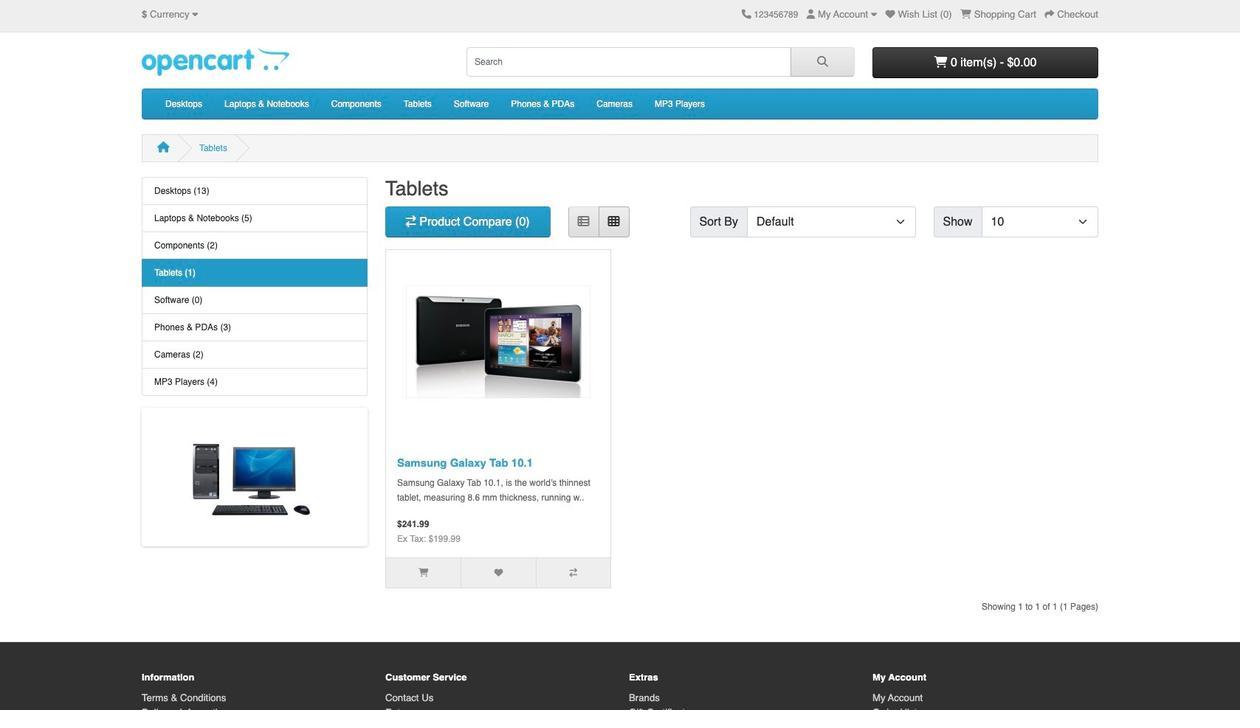 Task type: locate. For each thing, give the bounding box(es) containing it.
solid image
[[192, 10, 198, 19], [742, 10, 752, 19], [871, 10, 877, 19], [886, 10, 895, 19], [934, 56, 948, 68], [817, 56, 828, 67]]

hp banner image
[[181, 411, 329, 544]]

Search text field
[[467, 47, 791, 77]]

compare this product image
[[570, 569, 577, 578]]

add to cart image
[[419, 569, 428, 578]]

home image
[[157, 142, 170, 153]]

grid image
[[608, 216, 620, 227]]

solid image
[[807, 10, 815, 19], [960, 10, 971, 19], [1045, 10, 1055, 19], [406, 216, 416, 227]]

list image
[[578, 216, 589, 227]]



Task type: vqa. For each thing, say whether or not it's contained in the screenshot.
Add to Wish List image
yes



Task type: describe. For each thing, give the bounding box(es) containing it.
add to wish list image
[[494, 569, 503, 578]]

samsung galaxy tab 10.1 image
[[406, 251, 591, 435]]

your store image
[[142, 47, 289, 76]]



